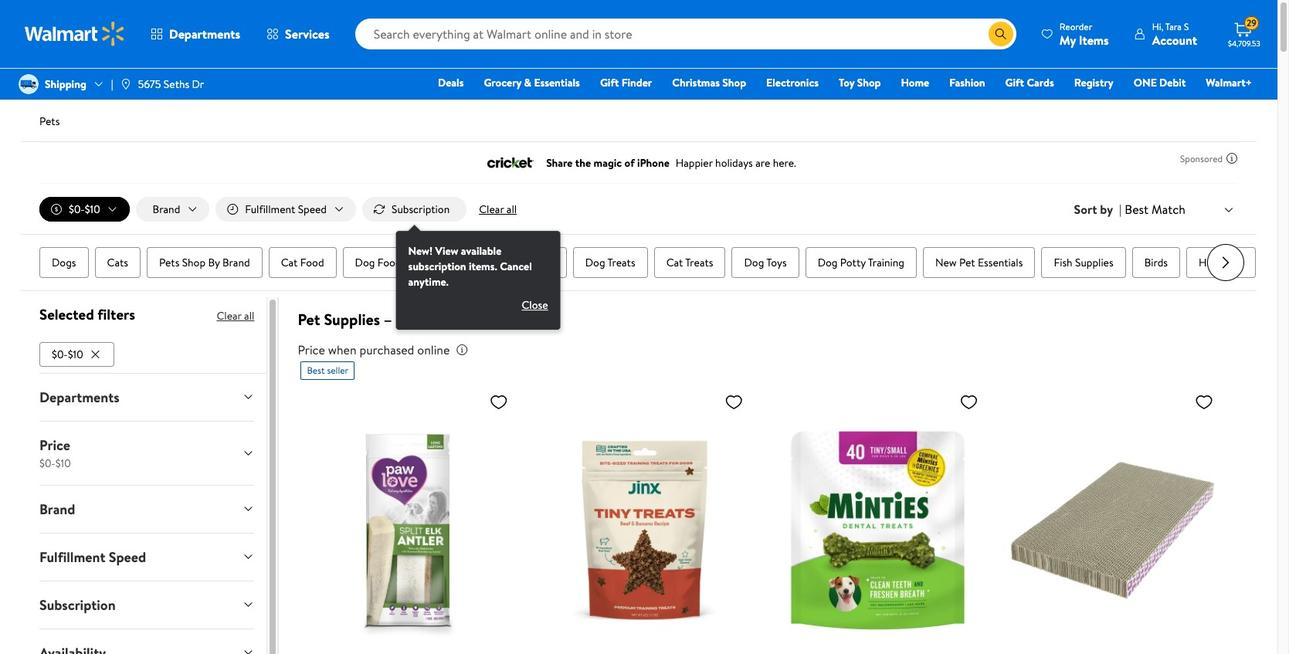 Task type: vqa. For each thing, say whether or not it's contained in the screenshot.
'6'
no



Task type: describe. For each thing, give the bounding box(es) containing it.
brand inside tab
[[39, 500, 75, 519]]

dogs
[[52, 255, 76, 271]]

cat litter and accessories link
[[420, 247, 567, 278]]

$0- inside $0-$10 button
[[52, 347, 68, 362]]

5675 seths dr
[[138, 76, 204, 92]]

toys
[[767, 255, 787, 271]]

fulfillment speed button inside 'sort and filter section' element
[[216, 197, 356, 222]]

Search search field
[[355, 19, 1017, 49]]

all for the bottommost clear all button
[[244, 308, 255, 324]]

pet supplies – walmart.com (1000+)
[[298, 309, 530, 330]]

clear all for the bottommost clear all button
[[217, 308, 255, 324]]

walmart.com
[[396, 309, 485, 330]]

add to favorites list, vibrant life xl cat corrugate scratcher pad, durable cat scratching toy image
[[1195, 393, 1214, 412]]

anytime.
[[408, 274, 449, 290]]

dr
[[192, 76, 204, 92]]

by
[[208, 255, 220, 271]]

cats
[[107, 255, 128, 271]]

new pet essentials link
[[923, 247, 1036, 278]]

cancel
[[500, 259, 532, 274]]

cat for cat food
[[281, 255, 298, 271]]

services button
[[254, 15, 343, 53]]

when
[[328, 342, 357, 359]]

dog potty training
[[818, 255, 905, 271]]

new pet essentials
[[936, 255, 1023, 271]]

cat treats
[[667, 255, 714, 271]]

fashion
[[950, 75, 986, 90]]

new! view available subscription items. cancel anytime. close
[[408, 243, 548, 313]]

cat food link
[[269, 247, 337, 278]]

brand tab
[[27, 486, 267, 533]]

departments tab
[[27, 374, 267, 421]]

paw love naturally shed split elk antler dog treat, (1 pack) image
[[301, 386, 514, 654]]

my
[[1060, 31, 1076, 48]]

&
[[524, 75, 532, 90]]

price $0-$10
[[39, 436, 71, 471]]

pets link
[[39, 114, 60, 129]]

legal information image
[[456, 344, 469, 356]]

5675
[[138, 76, 161, 92]]

food for cat food
[[300, 255, 324, 271]]

selected filters
[[39, 304, 135, 325]]

grocery
[[484, 75, 522, 90]]

one debit link
[[1127, 74, 1193, 91]]

sponsored
[[1181, 152, 1223, 165]]

$0- inside "price $0-$10"
[[39, 456, 55, 471]]

fish supplies
[[1054, 255, 1114, 271]]

s
[[1184, 20, 1189, 33]]

best for best seller
[[307, 364, 325, 377]]

one debit
[[1134, 75, 1186, 90]]

birds
[[1145, 255, 1168, 271]]

pets shop by brand
[[159, 255, 250, 271]]

add to favorites list, paw love naturally shed split elk antler dog treat, (1 pack) image
[[490, 393, 508, 412]]

gift finder link
[[593, 74, 659, 91]]

jinx beef tiny treats natural dog training treats, 4 oz bag image
[[536, 386, 750, 654]]

$0- inside $0-$10 dropdown button
[[69, 202, 85, 217]]

view
[[435, 243, 459, 259]]

gift finder
[[600, 75, 652, 90]]

sort by |
[[1074, 201, 1122, 218]]

tara
[[1166, 20, 1182, 33]]

match
[[1152, 201, 1186, 218]]

deals
[[438, 75, 464, 90]]

gift cards link
[[999, 74, 1061, 91]]

items.
[[469, 259, 497, 274]]

best match
[[1125, 201, 1186, 218]]

all for rightmost clear all button
[[507, 202, 517, 217]]

ad disclaimer and feedback image
[[1226, 152, 1239, 165]]

price for price when purchased online
[[298, 342, 325, 359]]

close button
[[510, 293, 561, 318]]

by
[[1101, 201, 1113, 218]]

clear for rightmost clear all button
[[479, 202, 504, 217]]

dog toys
[[744, 255, 787, 271]]

departments inside tab
[[39, 388, 119, 407]]

add to favorites list, jinx beef tiny treats natural dog training treats, 4 oz bag image
[[725, 393, 743, 412]]

electronics link
[[760, 74, 826, 91]]

supplies for fish
[[1076, 255, 1114, 271]]

walmart image
[[25, 22, 125, 46]]

next slide for browsepills list image
[[1208, 244, 1245, 281]]

toy shop
[[839, 75, 881, 90]]

birds link
[[1132, 247, 1181, 278]]

–
[[384, 309, 392, 330]]

christmas shop link
[[666, 74, 753, 91]]

fulfillment inside tab
[[39, 548, 105, 567]]

1 vertical spatial pet
[[298, 309, 320, 330]]

potty
[[841, 255, 866, 271]]

home link
[[894, 74, 937, 91]]

speed inside 'sort and filter section' element
[[298, 202, 327, 217]]

dog for dog potty training
[[818, 255, 838, 271]]

minties dog dental bone treats, dental chews for tiny/small dogs 5-39 lbs, 40 count image
[[771, 386, 985, 654]]

one
[[1134, 75, 1157, 90]]

dog toys link
[[732, 247, 799, 278]]

dog for dog food
[[355, 255, 375, 271]]

brand inside 'sort and filter section' element
[[153, 202, 180, 217]]

0 vertical spatial brand button
[[136, 197, 210, 222]]

0 vertical spatial departments
[[169, 25, 240, 42]]

cat for cat litter and accessories
[[432, 255, 449, 271]]

grocery & essentials
[[484, 75, 580, 90]]

purchased
[[360, 342, 414, 359]]

fashion link
[[943, 74, 993, 91]]

shop for christmas
[[723, 75, 746, 90]]

$10 inside button
[[68, 347, 83, 362]]

training
[[868, 255, 905, 271]]

Walmart Site-Wide search field
[[355, 19, 1017, 49]]

christmas shop
[[672, 75, 746, 90]]

$0-$10 button
[[39, 342, 114, 367]]

fulfillment speed inside tab
[[39, 548, 146, 567]]

online
[[417, 342, 450, 359]]

1 vertical spatial departments button
[[27, 374, 267, 421]]

walmart+ link
[[1199, 74, 1259, 91]]

new!
[[408, 243, 433, 259]]

$4,709.53
[[1229, 38, 1261, 49]]

pets for pets shop by brand
[[159, 255, 180, 271]]

toy shop link
[[832, 74, 888, 91]]

walmart+
[[1206, 75, 1253, 90]]

cat food
[[281, 255, 324, 271]]

account
[[1153, 31, 1198, 48]]

cat treats link
[[654, 247, 726, 278]]



Task type: locate. For each thing, give the bounding box(es) containing it.
1 vertical spatial brand button
[[27, 486, 267, 533]]

price for price $0-$10
[[39, 436, 70, 455]]

debit
[[1160, 75, 1186, 90]]

1 horizontal spatial fulfillment
[[245, 202, 295, 217]]

0 horizontal spatial departments
[[39, 388, 119, 407]]

dog left new!
[[355, 255, 375, 271]]

applied filters section element
[[39, 304, 135, 325]]

gift inside gift cards link
[[1006, 75, 1025, 90]]

subscription tab
[[27, 582, 267, 629]]

clear all down by
[[217, 308, 255, 324]]

clear all up available
[[479, 202, 517, 217]]

1 horizontal spatial brand
[[153, 202, 180, 217]]

brand button up fulfillment speed tab
[[27, 486, 267, 533]]

2 treats from the left
[[686, 255, 714, 271]]

brand down "price $0-$10" at bottom
[[39, 500, 75, 519]]

gift inside gift finder link
[[600, 75, 619, 90]]

1 horizontal spatial speed
[[298, 202, 327, 217]]

$0-
[[69, 202, 85, 217], [52, 347, 68, 362], [39, 456, 55, 471]]

 image left shipping
[[19, 74, 39, 94]]

0 vertical spatial speed
[[298, 202, 327, 217]]

brand button up pets shop by brand link
[[136, 197, 210, 222]]

1 horizontal spatial price
[[298, 342, 325, 359]]

shop inside "link"
[[723, 75, 746, 90]]

pets
[[39, 114, 60, 129], [159, 255, 180, 271]]

1 vertical spatial all
[[244, 308, 255, 324]]

dog
[[355, 255, 375, 271], [585, 255, 605, 271], [744, 255, 764, 271], [818, 255, 838, 271]]

0 horizontal spatial |
[[111, 76, 113, 92]]

2 vertical spatial $0-
[[39, 456, 55, 471]]

1 horizontal spatial fulfillment speed
[[245, 202, 327, 217]]

0 vertical spatial clear all
[[479, 202, 517, 217]]

best for best match
[[1125, 201, 1149, 218]]

0 horizontal spatial clear
[[217, 308, 242, 324]]

1 treats from the left
[[608, 255, 636, 271]]

price tab
[[27, 422, 267, 485]]

0 horizontal spatial shop
[[182, 255, 206, 271]]

1 horizontal spatial all
[[507, 202, 517, 217]]

0 vertical spatial brand
[[153, 202, 180, 217]]

1 vertical spatial speed
[[109, 548, 146, 567]]

 image for shipping
[[19, 74, 39, 94]]

1 vertical spatial fulfillment
[[39, 548, 105, 567]]

0 vertical spatial supplies
[[1076, 255, 1114, 271]]

supplies for pet
[[324, 309, 380, 330]]

dog treats
[[585, 255, 636, 271]]

0 vertical spatial fulfillment speed
[[245, 202, 327, 217]]

new
[[936, 255, 957, 271]]

cat right by
[[281, 255, 298, 271]]

(1000+)
[[488, 312, 530, 329]]

vibrant life xl cat corrugate scratcher pad, durable cat scratching toy image
[[1006, 386, 1220, 654]]

food for dog food
[[378, 255, 401, 271]]

dogs link
[[39, 247, 88, 278]]

1 horizontal spatial supplies
[[1076, 255, 1114, 271]]

 image left 5675
[[119, 78, 132, 90]]

1 vertical spatial best
[[307, 364, 325, 377]]

treats
[[608, 255, 636, 271], [686, 255, 714, 271]]

0 vertical spatial pet
[[960, 255, 976, 271]]

0 vertical spatial $0-$10
[[69, 202, 100, 217]]

2 dog from the left
[[585, 255, 605, 271]]

1 horizontal spatial gift
[[1006, 75, 1025, 90]]

brand button
[[136, 197, 210, 222], [27, 486, 267, 533]]

dog food link
[[343, 247, 414, 278]]

electronics
[[767, 75, 819, 90]]

fulfillment speed up cat food link
[[245, 202, 327, 217]]

all up the accessories
[[507, 202, 517, 217]]

1 horizontal spatial clear
[[479, 202, 504, 217]]

1 vertical spatial price
[[39, 436, 70, 455]]

speed up subscription tab on the bottom left
[[109, 548, 146, 567]]

1 dog from the left
[[355, 255, 375, 271]]

registry link
[[1068, 74, 1121, 91]]

0 vertical spatial subscription
[[392, 202, 450, 217]]

1 vertical spatial supplies
[[324, 309, 380, 330]]

dog right the accessories
[[585, 255, 605, 271]]

2 horizontal spatial cat
[[667, 255, 683, 271]]

sort and filter section element
[[21, 185, 1257, 330]]

0 vertical spatial $0-
[[69, 202, 85, 217]]

0 horizontal spatial subscription
[[39, 596, 116, 615]]

treats for dog treats
[[608, 255, 636, 271]]

2 food from the left
[[378, 255, 401, 271]]

1 food from the left
[[300, 255, 324, 271]]

0 horizontal spatial best
[[307, 364, 325, 377]]

0 horizontal spatial clear all button
[[217, 304, 255, 328]]

deals link
[[431, 74, 471, 91]]

3 dog from the left
[[744, 255, 764, 271]]

hi,
[[1153, 20, 1164, 33]]

0 horizontal spatial essentials
[[534, 75, 580, 90]]

clear down by
[[217, 308, 242, 324]]

$10 inside "price $0-$10"
[[55, 456, 71, 471]]

1 vertical spatial essentials
[[978, 255, 1023, 271]]

shop for pets
[[182, 255, 206, 271]]

fish
[[1054, 255, 1073, 271]]

0 horizontal spatial pets
[[39, 114, 60, 129]]

selected
[[39, 304, 94, 325]]

price inside "price $0-$10"
[[39, 436, 70, 455]]

shipping
[[45, 76, 86, 92]]

0 horizontal spatial  image
[[19, 74, 39, 94]]

0 vertical spatial |
[[111, 76, 113, 92]]

1 vertical spatial $10
[[68, 347, 83, 362]]

departments button up price tab
[[27, 374, 267, 421]]

pets shop by brand link
[[147, 247, 262, 278]]

2 horizontal spatial brand
[[222, 255, 250, 271]]

1 horizontal spatial departments
[[169, 25, 240, 42]]

fulfillment inside 'sort and filter section' element
[[245, 202, 295, 217]]

tab
[[27, 630, 267, 654]]

all inside 'sort and filter section' element
[[507, 202, 517, 217]]

essentials inside new pet essentials link
[[978, 255, 1023, 271]]

cat
[[281, 255, 298, 271], [432, 255, 449, 271], [667, 255, 683, 271]]

dog treats link
[[573, 247, 648, 278]]

cards
[[1027, 75, 1054, 90]]

0 vertical spatial essentials
[[534, 75, 580, 90]]

sort
[[1074, 201, 1098, 218]]

0 vertical spatial best
[[1125, 201, 1149, 218]]

food left dog food link
[[300, 255, 324, 271]]

1 horizontal spatial essentials
[[978, 255, 1023, 271]]

subscription
[[392, 202, 450, 217], [39, 596, 116, 615]]

1 horizontal spatial treats
[[686, 255, 714, 271]]

0 horizontal spatial all
[[244, 308, 255, 324]]

 image for 5675 seths dr
[[119, 78, 132, 90]]

0 vertical spatial price
[[298, 342, 325, 359]]

3 cat from the left
[[667, 255, 683, 271]]

fulfillment
[[245, 202, 295, 217], [39, 548, 105, 567]]

dog potty training link
[[806, 247, 917, 278]]

$0-$10 inside button
[[52, 347, 83, 362]]

2 vertical spatial brand
[[39, 500, 75, 519]]

gift
[[600, 75, 619, 90], [1006, 75, 1025, 90]]

shop left by
[[182, 255, 206, 271]]

1 gift from the left
[[600, 75, 619, 90]]

1 horizontal spatial subscription
[[392, 202, 450, 217]]

cat for cat treats
[[667, 255, 683, 271]]

1 vertical spatial fulfillment speed button
[[27, 534, 267, 581]]

gift left cards
[[1006, 75, 1025, 90]]

|
[[111, 76, 113, 92], [1120, 201, 1122, 218]]

pet up best seller
[[298, 309, 320, 330]]

$0-$10 up dogs
[[69, 202, 100, 217]]

1 horizontal spatial food
[[378, 255, 401, 271]]

clear up available
[[479, 202, 504, 217]]

1 horizontal spatial pets
[[159, 255, 180, 271]]

2 cat from the left
[[432, 255, 449, 271]]

gift for gift finder
[[600, 75, 619, 90]]

essentials
[[534, 75, 580, 90], [978, 255, 1023, 271]]

best seller
[[307, 364, 349, 377]]

fulfillment speed inside 'sort and filter section' element
[[245, 202, 327, 217]]

1 vertical spatial fulfillment speed
[[39, 548, 146, 567]]

0 vertical spatial $10
[[85, 202, 100, 217]]

shop right toy at the top right
[[857, 75, 881, 90]]

cat litter and accessories
[[432, 255, 555, 271]]

dog food
[[355, 255, 401, 271]]

1 horizontal spatial |
[[1120, 201, 1122, 218]]

items
[[1079, 31, 1109, 48]]

speed inside fulfillment speed tab
[[109, 548, 146, 567]]

christmas
[[672, 75, 720, 90]]

0 vertical spatial fulfillment speed button
[[216, 197, 356, 222]]

$10 inside dropdown button
[[85, 202, 100, 217]]

pets left by
[[159, 255, 180, 271]]

best left 'seller'
[[307, 364, 325, 377]]

essentials inside grocery & essentials "link"
[[534, 75, 580, 90]]

reorder my items
[[1060, 20, 1109, 48]]

1 vertical spatial $0-
[[52, 347, 68, 362]]

essentials right &
[[534, 75, 580, 90]]

pets down shipping
[[39, 114, 60, 129]]

cat right dog treats
[[667, 255, 683, 271]]

1 horizontal spatial cat
[[432, 255, 449, 271]]

fulfillment speed up subscription tab on the bottom left
[[39, 548, 146, 567]]

registry
[[1075, 75, 1114, 90]]

clear all for rightmost clear all button
[[479, 202, 517, 217]]

best inside dropdown button
[[1125, 201, 1149, 218]]

supplies right fish
[[1076, 255, 1114, 271]]

subscription inside subscription dropdown button
[[39, 596, 116, 615]]

search icon image
[[995, 28, 1007, 40]]

reorder
[[1060, 20, 1093, 33]]

grocery & essentials link
[[477, 74, 587, 91]]

| left 5675
[[111, 76, 113, 92]]

0 vertical spatial clear
[[479, 202, 504, 217]]

subscription
[[408, 259, 466, 274]]

essentials for grocery & essentials
[[534, 75, 580, 90]]

speed up cat food link
[[298, 202, 327, 217]]

hi, tara s account
[[1153, 20, 1198, 48]]

0 horizontal spatial brand
[[39, 500, 75, 519]]

add to favorites list, minties dog dental bone treats, dental chews for tiny/small dogs 5-39 lbs, 40 count image
[[960, 393, 979, 412]]

$0-$10 list item
[[39, 339, 117, 367]]

0 horizontal spatial food
[[300, 255, 324, 271]]

departments button
[[138, 15, 254, 53], [27, 374, 267, 421]]

brand up pets shop by brand link
[[153, 202, 180, 217]]

price when purchased online
[[298, 342, 450, 359]]

shop
[[723, 75, 746, 90], [857, 75, 881, 90], [182, 255, 206, 271]]

seths
[[164, 76, 189, 92]]

0 horizontal spatial fulfillment
[[39, 548, 105, 567]]

1 horizontal spatial clear all button
[[473, 197, 523, 222]]

1 horizontal spatial best
[[1125, 201, 1149, 218]]

0 vertical spatial fulfillment
[[245, 202, 295, 217]]

$0-$10 inside dropdown button
[[69, 202, 100, 217]]

services
[[285, 25, 330, 42]]

fulfillment speed button up subscription tab on the bottom left
[[27, 534, 267, 581]]

1 vertical spatial |
[[1120, 201, 1122, 218]]

treats left dog toys link
[[686, 255, 714, 271]]

essentials for new pet essentials
[[978, 255, 1023, 271]]

fulfillment speed tab
[[27, 534, 267, 581]]

0 vertical spatial departments button
[[138, 15, 254, 53]]

accessories
[[499, 255, 555, 271]]

pet
[[960, 255, 976, 271], [298, 309, 320, 330]]

0 vertical spatial all
[[507, 202, 517, 217]]

gift left the finder at the top
[[600, 75, 619, 90]]

1 horizontal spatial pet
[[960, 255, 976, 271]]

1 vertical spatial clear all button
[[217, 304, 255, 328]]

0 horizontal spatial cat
[[281, 255, 298, 271]]

gift for gift cards
[[1006, 75, 1025, 90]]

1 vertical spatial departments
[[39, 388, 119, 407]]

dog for dog toys
[[744, 255, 764, 271]]

subscription button
[[27, 582, 267, 629]]

brand right by
[[222, 255, 250, 271]]

0 horizontal spatial clear all
[[217, 308, 255, 324]]

shop for toy
[[857, 75, 881, 90]]

0 horizontal spatial speed
[[109, 548, 146, 567]]

clear inside 'sort and filter section' element
[[479, 202, 504, 217]]

subscription button
[[362, 197, 467, 222]]

0 vertical spatial clear all button
[[473, 197, 523, 222]]

pet right new in the right top of the page
[[960, 255, 976, 271]]

1 vertical spatial clear
[[217, 308, 242, 324]]

finder
[[622, 75, 652, 90]]

1 vertical spatial subscription
[[39, 596, 116, 615]]

treats left cat treats
[[608, 255, 636, 271]]

clear all button
[[473, 197, 523, 222], [217, 304, 255, 328]]

dog left potty
[[818, 255, 838, 271]]

1 horizontal spatial clear all
[[479, 202, 517, 217]]

4 dog from the left
[[818, 255, 838, 271]]

fulfillment speed button up cat food link
[[216, 197, 356, 222]]

essentials right new in the right top of the page
[[978, 255, 1023, 271]]

fish supplies link
[[1042, 247, 1126, 278]]

1 vertical spatial pets
[[159, 255, 180, 271]]

departments button up dr
[[138, 15, 254, 53]]

departments down $0-$10 button
[[39, 388, 119, 407]]

1 vertical spatial clear all
[[217, 308, 255, 324]]

clear all button down by
[[217, 304, 255, 328]]

$0-$10
[[69, 202, 100, 217], [52, 347, 83, 362]]

0 horizontal spatial treats
[[608, 255, 636, 271]]

$0-$10 down 'selected' at the left of page
[[52, 347, 83, 362]]

0 horizontal spatial supplies
[[324, 309, 380, 330]]

clear all button up available
[[473, 197, 523, 222]]

all down pets shop by brand link
[[244, 308, 255, 324]]

hamsters
[[1199, 255, 1244, 271]]

dog left toys at the right top
[[744, 255, 764, 271]]

subscription inside subscription button
[[392, 202, 450, 217]]

dog for dog treats
[[585, 255, 605, 271]]

29
[[1247, 16, 1257, 30]]

treats for cat treats
[[686, 255, 714, 271]]

shop right christmas
[[723, 75, 746, 90]]

0 vertical spatial pets
[[39, 114, 60, 129]]

1 vertical spatial $0-$10
[[52, 347, 83, 362]]

dog inside "link"
[[818, 255, 838, 271]]

toy
[[839, 75, 855, 90]]

2 horizontal spatial shop
[[857, 75, 881, 90]]

2 gift from the left
[[1006, 75, 1025, 90]]

hamsters link
[[1187, 247, 1256, 278]]

0 horizontal spatial price
[[39, 436, 70, 455]]

clear for the bottommost clear all button
[[217, 308, 242, 324]]

cat up anytime.
[[432, 255, 449, 271]]

clear all
[[479, 202, 517, 217], [217, 308, 255, 324]]

2 vertical spatial $10
[[55, 456, 71, 471]]

home
[[901, 75, 930, 90]]

0 horizontal spatial fulfillment speed
[[39, 548, 146, 567]]

| right by
[[1120, 201, 1122, 218]]

0 horizontal spatial gift
[[600, 75, 619, 90]]

1 horizontal spatial shop
[[723, 75, 746, 90]]

departments up dr
[[169, 25, 240, 42]]

1 vertical spatial brand
[[222, 255, 250, 271]]

supplies up when
[[324, 309, 380, 330]]

1 horizontal spatial  image
[[119, 78, 132, 90]]

pet inside new pet essentials link
[[960, 255, 976, 271]]

fulfillment speed button
[[216, 197, 356, 222], [27, 534, 267, 581]]

pets for pets
[[39, 114, 60, 129]]

$0-$10 button
[[39, 197, 130, 222]]

 image
[[19, 74, 39, 94], [119, 78, 132, 90]]

0 horizontal spatial pet
[[298, 309, 320, 330]]

| inside 'sort and filter section' element
[[1120, 201, 1122, 218]]

best
[[1125, 201, 1149, 218], [307, 364, 325, 377]]

best right by
[[1125, 201, 1149, 218]]

1 cat from the left
[[281, 255, 298, 271]]

food left new!
[[378, 255, 401, 271]]

clear all inside clear all button
[[479, 202, 517, 217]]



